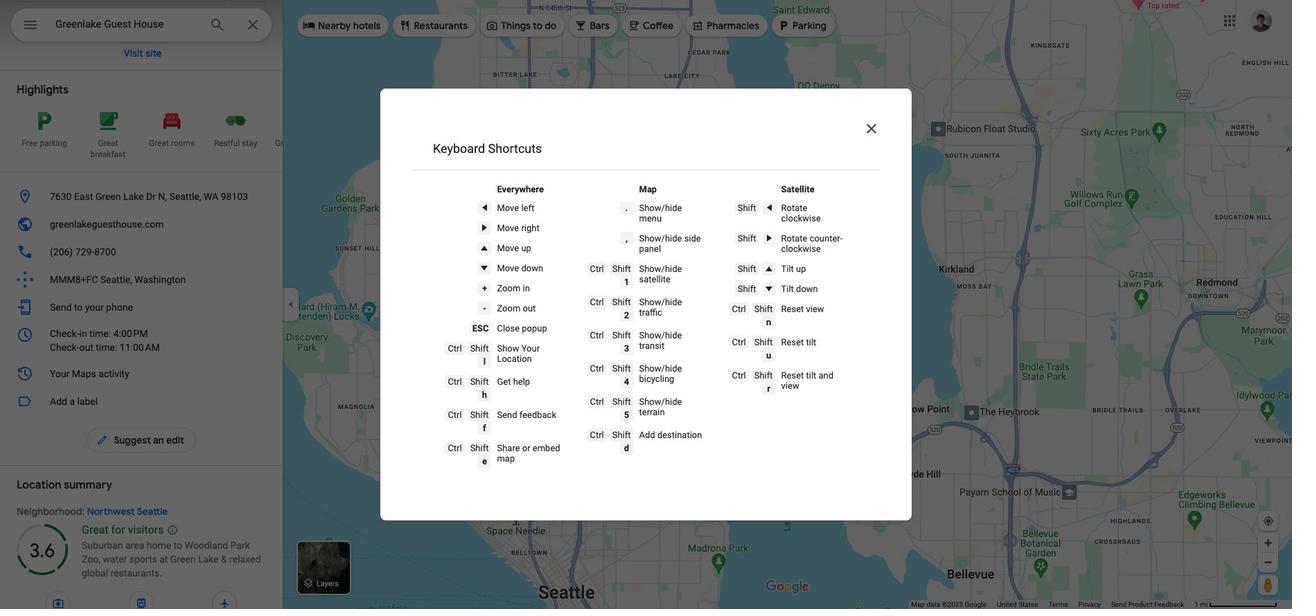 Task type: locate. For each thing, give the bounding box(es) containing it.

[[486, 18, 498, 33]]

ctrl left shift 4
[[590, 364, 604, 374]]

get help
[[497, 377, 530, 387]]

product
[[1129, 602, 1153, 609]]

seattle, inside button
[[100, 274, 132, 286]]

1 reset from the top
[[781, 304, 804, 315]]

up arrow image up down arrow image
[[481, 243, 488, 251]]

ctrl left shift 3
[[590, 331, 604, 341]]

0 vertical spatial out
[[523, 304, 536, 314]]

great for visitors
[[82, 524, 164, 537]]

1 horizontal spatial for
[[137, 24, 149, 35]]

1 vertical spatial green
[[170, 554, 196, 565]]

1 horizontal spatial map
[[911, 602, 925, 609]]

nearby
[[318, 19, 351, 32]]

location
[[497, 354, 532, 365], [17, 479, 61, 493]]

great left rooms on the top
[[149, 139, 169, 148]]

shortcuts
[[488, 141, 542, 156]]

0 vertical spatial up
[[521, 243, 531, 254]]

1 rotate from the top
[[781, 203, 808, 213]]

location up neighborhood:
[[17, 479, 61, 493]]

rotate down 'rotate clockwise'
[[781, 234, 808, 244]]

3 show/hide from the top
[[639, 264, 682, 274]]

2 zoom from the top
[[497, 304, 521, 314]]

(206)
[[50, 247, 73, 258]]

mmm8+fc seattle, washington
[[50, 274, 186, 286]]

1 vertical spatial lake
[[198, 554, 219, 565]]

1 vertical spatial add
[[639, 430, 655, 441]]

 button
[[11, 8, 50, 44]]

0 vertical spatial in
[[523, 283, 530, 294]]

shift r
[[755, 371, 773, 394]]


[[778, 18, 790, 33]]

keyboard shortcuts dialog
[[380, 89, 912, 521]]

0 vertical spatial down
[[521, 263, 543, 274]]

1 show/hide from the top
[[639, 203, 682, 213]]

4 show/hide from the top
[[639, 297, 682, 308]]

1 clockwise from the top
[[781, 213, 821, 224]]

1 horizontal spatial down
[[796, 284, 818, 295]]

0 vertical spatial zoom
[[497, 283, 521, 294]]

down arrow image
[[765, 287, 772, 295]]

rotate inside 'rotate clockwise'
[[781, 203, 808, 213]]

move down the move right
[[497, 243, 519, 254]]

for left rates at the top of the page
[[137, 24, 149, 35]]

up arrow image up down arrow icon
[[765, 263, 772, 272]]

zoom
[[497, 283, 521, 294], [497, 304, 521, 314]]

time:
[[89, 328, 111, 340], [96, 342, 117, 353]]

in inside check-in time: 4:00 pm check-out time: 11:00 am
[[79, 328, 87, 340]]

add for add a label
[[50, 396, 67, 407]]

shift for show/hide terrain
[[612, 397, 631, 407]]

1 check- from the top
[[50, 328, 79, 340]]

your maps activity
[[50, 369, 129, 380]]

shift up 3
[[612, 331, 631, 341]]

and right the shift r
[[819, 371, 834, 381]]

suburban
[[82, 541, 123, 552]]

ctrl for shift 3
[[590, 331, 604, 341]]

map for map data ©2023 google
[[911, 602, 925, 609]]

in for zoom
[[523, 283, 530, 294]]

0 vertical spatial add
[[50, 396, 67, 407]]

to left your
[[74, 302, 83, 313]]

zoom for zoom in
[[497, 283, 521, 294]]

to right "home"
[[174, 541, 182, 552]]

ctrl left shift u
[[732, 337, 746, 348]]

show/hide side panel
[[639, 234, 701, 254]]

footer
[[911, 601, 1195, 610]]

shift for send feedback
[[470, 410, 489, 421]]

show/hide for traffic
[[639, 297, 682, 308]]

show/hide down satellite
[[639, 297, 682, 308]]

restful
[[214, 139, 240, 148]]

greenlakeguesthouse.com link
[[0, 211, 283, 238]]

1 horizontal spatial in
[[523, 283, 530, 294]]

1 left mi
[[1195, 602, 1199, 609]]

0 vertical spatial up arrow image
[[481, 243, 488, 251]]

tilt up tilt down
[[781, 264, 794, 274]]

in inside keyboard shortcuts dialog
[[523, 283, 530, 294]]

 nearby hotels
[[303, 18, 381, 33]]

ctrl left shift e
[[448, 444, 462, 454]]

4 move from the top
[[497, 263, 519, 274]]

northwest seattle button
[[87, 505, 168, 519]]

send right shift f
[[497, 410, 517, 421]]

seattle, right n,
[[169, 191, 201, 202]]

show/hide right the .
[[639, 203, 682, 213]]

stay
[[242, 139, 257, 148]]

shift left the "tilt up" at the top right
[[738, 264, 756, 274]]

and inside reset tilt and view
[[819, 371, 834, 381]]

show/hide down menu
[[639, 234, 682, 244]]

footer containing map data ©2023 google
[[911, 601, 1195, 610]]

your down popup
[[522, 344, 540, 354]]

great for great rooms
[[149, 139, 169, 148]]

1 horizontal spatial and
[[819, 371, 834, 381]]

send down mmm8+fc
[[50, 302, 72, 313]]

your inside show your location
[[522, 344, 540, 354]]

0 horizontal spatial green
[[95, 191, 121, 202]]

add left a
[[50, 396, 67, 407]]

0 horizontal spatial location
[[17, 479, 61, 493]]

shift up l
[[470, 344, 489, 354]]

time: down your
[[89, 328, 111, 340]]

shift for show/hide satellite
[[612, 264, 631, 274]]

0 horizontal spatial lake
[[123, 191, 144, 202]]

move up zoom in
[[497, 263, 519, 274]]

rooms
[[171, 139, 195, 148]]

2 move from the top
[[497, 223, 519, 234]]

send left product
[[1112, 602, 1127, 609]]

ctrl left shift f
[[448, 410, 462, 421]]

move
[[497, 203, 519, 213], [497, 223, 519, 234], [497, 243, 519, 254], [497, 263, 519, 274]]

great up suburban
[[82, 524, 109, 537]]

reset tilt
[[781, 337, 817, 348]]

right arrow image
[[483, 225, 491, 231], [767, 235, 775, 242]]

terms button
[[1049, 601, 1068, 610]]

reset for reset tilt and view
[[781, 371, 804, 381]]

nearby places tab list
[[17, 581, 266, 610]]

7 show/hide from the top
[[639, 397, 682, 407]]

relaxed
[[229, 554, 261, 565]]

keyboard
[[433, 141, 485, 156]]

send to your phone
[[50, 302, 133, 313]]

show/hide down transit
[[639, 364, 682, 374]]

transit
[[639, 341, 665, 351]]

2 horizontal spatial send
[[1112, 602, 1127, 609]]


[[399, 18, 411, 33]]

0 vertical spatial 1
[[624, 277, 629, 288]]

bars
[[590, 19, 610, 32]]

zoom out image
[[1263, 558, 1274, 568]]

1 vertical spatial map
[[911, 602, 925, 609]]

2 clockwise from the top
[[781, 244, 821, 254]]

shift up 2
[[612, 297, 631, 308]]

1 vertical spatial zoom
[[497, 304, 521, 314]]


[[575, 18, 587, 33]]

free
[[22, 139, 38, 148]]

1 vertical spatial out
[[79, 342, 93, 353]]

1 vertical spatial up arrow image
[[765, 263, 772, 272]]

neighborhood: northwest seattle
[[17, 506, 168, 518]]

up down "right"
[[521, 243, 531, 254]]

0 vertical spatial reset
[[781, 304, 804, 315]]

breakfast
[[91, 150, 126, 159]]

2 show/hide from the top
[[639, 234, 682, 244]]

1 vertical spatial seattle,
[[100, 274, 132, 286]]

0 vertical spatial location
[[497, 354, 532, 365]]

add destination
[[639, 430, 702, 441]]

1 vertical spatial clockwise
[[781, 244, 821, 254]]

1 horizontal spatial your
[[522, 344, 540, 354]]

0 horizontal spatial up arrow image
[[481, 243, 488, 251]]

1 tilt from the top
[[781, 264, 794, 274]]

1 vertical spatial 1
[[1195, 602, 1199, 609]]


[[96, 433, 108, 448]]

0 vertical spatial clockwise
[[781, 213, 821, 224]]

shift for get help
[[470, 377, 489, 387]]

rotate down the satellite
[[781, 203, 808, 213]]

parking
[[40, 139, 67, 148]]

0 vertical spatial for
[[137, 24, 149, 35]]

1 vertical spatial tilt
[[781, 284, 794, 295]]

left arrow image left 'rotate clockwise'
[[763, 204, 772, 211]]

ctrl left the shift r
[[732, 371, 746, 381]]

2 horizontal spatial to
[[533, 19, 543, 32]]

great inside 'great breakfast'
[[98, 139, 118, 148]]

1 mi button
[[1195, 602, 1278, 609]]

1 vertical spatial reset
[[781, 337, 804, 348]]

1 horizontal spatial send
[[497, 410, 517, 421]]

down for tilt down
[[796, 284, 818, 295]]

summary
[[64, 479, 112, 493]]

1 horizontal spatial 1
[[1195, 602, 1199, 609]]

phone
[[106, 302, 133, 313]]

great left the service
[[275, 139, 295, 148]]


[[302, 577, 315, 592]]

shift up d
[[612, 430, 631, 441]]

7630
[[50, 191, 72, 202]]


[[628, 18, 640, 33]]

u
[[766, 351, 771, 361]]

lake left the dr
[[123, 191, 144, 202]]

ctrl left shift 1
[[590, 264, 604, 274]]

1 tilt from the top
[[806, 337, 817, 348]]

shift down ,
[[612, 264, 631, 274]]

view right r
[[781, 381, 799, 392]]

0 vertical spatial your
[[522, 344, 540, 354]]

reset right shift u
[[781, 337, 804, 348]]

reset down tilt down
[[781, 304, 804, 315]]

1 zoom from the top
[[497, 283, 521, 294]]

ctrl left shift d
[[590, 430, 604, 441]]

down down move up
[[521, 263, 543, 274]]

up for move up
[[521, 243, 531, 254]]

map inside 'footer'
[[911, 602, 925, 609]]

1 horizontal spatial to
[[174, 541, 182, 552]]

close popup
[[497, 324, 547, 334]]

0 vertical spatial check-
[[50, 328, 79, 340]]

show/hide transit
[[639, 331, 682, 351]]

out up maps
[[79, 342, 93, 353]]

shift for reset tilt
[[755, 337, 773, 348]]

collapse side panel image
[[283, 297, 299, 313]]

2 reset from the top
[[781, 337, 804, 348]]

up for tilt up
[[796, 264, 806, 274]]

maps
[[72, 369, 96, 380]]

ctrl for shift 1
[[590, 264, 604, 274]]

1 vertical spatial in
[[79, 328, 87, 340]]

add inside keyboard shortcuts dialog
[[639, 430, 655, 441]]

sports
[[129, 554, 157, 565]]

1 horizontal spatial seattle,
[[169, 191, 201, 202]]

1 move from the top
[[497, 203, 519, 213]]

0 vertical spatial to
[[533, 19, 543, 32]]

down up reset view
[[796, 284, 818, 295]]

tilt down reset tilt
[[806, 371, 817, 381]]

shift e
[[470, 444, 489, 467]]

1 inside shift 1
[[624, 277, 629, 288]]

1 vertical spatial your
[[50, 369, 70, 380]]

add inside greenlake guest house main content
[[50, 396, 67, 407]]

suburban area home to woodland park zoo, water sports at green lake & relaxed global restaurants.
[[82, 541, 261, 579]]

.
[[626, 203, 628, 213]]

0 horizontal spatial left arrow image
[[479, 204, 487, 211]]

0 horizontal spatial view
[[781, 381, 799, 392]]

view inside reset tilt and view
[[781, 381, 799, 392]]

or
[[522, 444, 531, 454]]

show/hide down traffic
[[639, 331, 682, 341]]

in down move down
[[523, 283, 530, 294]]

1 vertical spatial tilt
[[806, 371, 817, 381]]

shift up r
[[755, 371, 773, 381]]

up arrow image
[[481, 243, 488, 251], [765, 263, 772, 272]]

shift 1
[[612, 264, 631, 288]]

2 vertical spatial reset
[[781, 371, 804, 381]]

hotels
[[353, 19, 381, 32]]

rotate counter- clockwise
[[781, 234, 843, 254]]

1 horizontal spatial add
[[639, 430, 655, 441]]

0 vertical spatial time:
[[89, 328, 111, 340]]

0 horizontal spatial and
[[175, 24, 191, 35]]

1 horizontal spatial left arrow image
[[763, 204, 772, 211]]

1 horizontal spatial up
[[796, 264, 806, 274]]

rotate
[[781, 203, 808, 213], [781, 234, 808, 244]]

check- down the send to your phone
[[50, 328, 79, 340]]

2
[[624, 310, 629, 321]]

ctrl left shift n
[[732, 304, 746, 315]]

2 rotate from the top
[[781, 234, 808, 244]]

ctrl left shift 2
[[590, 297, 604, 308]]

to left do
[[533, 19, 543, 32]]

1 horizontal spatial green
[[170, 554, 196, 565]]

your
[[522, 344, 540, 354], [50, 369, 70, 380]]

footer inside google maps element
[[911, 601, 1195, 610]]

rotate for rotate clockwise
[[781, 203, 808, 213]]

rates
[[151, 24, 173, 35]]

0 horizontal spatial add
[[50, 396, 67, 407]]

1 horizontal spatial view
[[806, 304, 824, 315]]

move for move down
[[497, 263, 519, 274]]

lake inside suburban area home to woodland park zoo, water sports at green lake & relaxed global restaurants.
[[198, 554, 219, 565]]

0 vertical spatial right arrow image
[[483, 225, 491, 231]]

terms
[[1049, 602, 1068, 609]]

0 vertical spatial and
[[175, 24, 191, 35]]

great for great breakfast
[[98, 139, 118, 148]]

0 horizontal spatial to
[[74, 302, 83, 313]]

send inside send to your phone button
[[50, 302, 72, 313]]

zoom for zoom out
[[497, 304, 521, 314]]

0 vertical spatial seattle,
[[169, 191, 201, 202]]

map up show/hide menu
[[639, 184, 657, 195]]

ctrl for shift 2
[[590, 297, 604, 308]]

1 vertical spatial time:
[[96, 342, 117, 353]]

2 vertical spatial send
[[1112, 602, 1127, 609]]

1 vertical spatial down
[[796, 284, 818, 295]]

1 horizontal spatial location
[[497, 354, 532, 365]]

greenlake guest house main content
[[0, 0, 327, 610]]

send for send to your phone
[[50, 302, 72, 313]]

zoom in
[[497, 283, 530, 294]]

0 vertical spatial lake
[[123, 191, 144, 202]]

3 move from the top
[[497, 243, 519, 254]]

shift up u
[[755, 337, 773, 348]]

0 vertical spatial tilt
[[781, 264, 794, 274]]

1 vertical spatial for
[[111, 524, 125, 537]]

zoom up zoom out
[[497, 283, 521, 294]]

0 vertical spatial rotate
[[781, 203, 808, 213]]

right arrow image left the move right
[[483, 225, 491, 231]]

seattle, up phone
[[100, 274, 132, 286]]

tilt inside reset tilt and view
[[806, 371, 817, 381]]

clockwise
[[781, 213, 821, 224], [781, 244, 821, 254]]

map for map
[[639, 184, 657, 195]]

map left data
[[911, 602, 925, 609]]

move up
[[497, 243, 531, 254]]

1 horizontal spatial out
[[523, 304, 536, 314]]

1 vertical spatial check-
[[50, 342, 79, 353]]

add down terrain
[[639, 430, 655, 441]]

shift for share or embed map
[[470, 444, 489, 454]]

tilt down reset view
[[806, 337, 817, 348]]

left arrow image left move left
[[479, 204, 487, 211]]

seattle,
[[169, 191, 201, 202], [100, 274, 132, 286]]

2 tilt from the top
[[781, 284, 794, 295]]

0 horizontal spatial your
[[50, 369, 70, 380]]

0 horizontal spatial out
[[79, 342, 93, 353]]

1 vertical spatial view
[[781, 381, 799, 392]]

1 vertical spatial location
[[17, 479, 61, 493]]

map inside keyboard shortcuts dialog
[[639, 184, 657, 195]]

pharmacies
[[707, 19, 760, 32]]

1 vertical spatial rotate
[[781, 234, 808, 244]]

7630 east green lake dr n, seattle, wa 98103 button
[[0, 183, 283, 211]]

move left left on the left top of the page
[[497, 203, 519, 213]]

green inside suburban area home to woodland park zoo, water sports at green lake & relaxed global restaurants.
[[170, 554, 196, 565]]

park
[[230, 541, 250, 552]]

ctrl left shift h on the bottom of page
[[448, 377, 462, 387]]

for down northwest
[[111, 524, 125, 537]]

+
[[482, 283, 487, 294]]

show/hide for bicycling
[[639, 364, 682, 374]]

0 vertical spatial green
[[95, 191, 121, 202]]

(206) 729-8700
[[50, 247, 116, 258]]

great up breakfast on the top of the page
[[98, 139, 118, 148]]

time: up activity
[[96, 342, 117, 353]]

shift up 4
[[612, 364, 631, 374]]

ctrl left shift 5
[[590, 397, 604, 407]]

an
[[153, 435, 164, 447]]

shift up 'h'
[[470, 377, 489, 387]]

0 vertical spatial send
[[50, 302, 72, 313]]

ctrl for shift u
[[732, 337, 746, 348]]

0 horizontal spatial right arrow image
[[483, 225, 491, 231]]

shift up f
[[470, 410, 489, 421]]

great for great service
[[275, 139, 295, 148]]

embed
[[533, 444, 560, 454]]

0 horizontal spatial map
[[639, 184, 657, 195]]

restaurants
[[414, 19, 468, 32]]

washington
[[135, 274, 186, 286]]

ctrl for shift 4
[[590, 364, 604, 374]]

location up get help
[[497, 354, 532, 365]]

parking
[[793, 19, 827, 32]]

up up tilt down
[[796, 264, 806, 274]]

left arrow image
[[479, 204, 487, 211], [763, 204, 772, 211]]

show/hide for satellite
[[639, 264, 682, 274]]

0 horizontal spatial seattle,
[[100, 274, 132, 286]]

1 horizontal spatial up arrow image
[[765, 263, 772, 272]]

1 vertical spatial send
[[497, 410, 517, 421]]

united
[[997, 602, 1017, 609]]

clockwise up rotate counter- clockwise
[[781, 213, 821, 224]]

great rooms
[[149, 139, 195, 148]]

send inside keyboard shortcuts dialog
[[497, 410, 517, 421]]

1 horizontal spatial lake
[[198, 554, 219, 565]]

shift u
[[755, 337, 773, 361]]

show/hide for transit
[[639, 331, 682, 341]]

 coffee
[[628, 18, 674, 33]]

0 horizontal spatial 1
[[624, 277, 629, 288]]

1 vertical spatial and
[[819, 371, 834, 381]]

shift for show/hide transit
[[612, 331, 631, 341]]

your left maps
[[50, 369, 70, 380]]

view down tilt down
[[806, 304, 824, 315]]

tilt right down arrow icon
[[781, 284, 794, 295]]

in
[[523, 283, 530, 294], [79, 328, 87, 340]]

to inside suburban area home to woodland park zoo, water sports at green lake & relaxed global restaurants.
[[174, 541, 182, 552]]

ctrl left shift l
[[448, 344, 462, 354]]

lake
[[123, 191, 144, 202], [198, 554, 219, 565]]

reset
[[781, 304, 804, 315], [781, 337, 804, 348], [781, 371, 804, 381]]

green right east
[[95, 191, 121, 202]]

privacy button
[[1079, 601, 1101, 610]]

2 vertical spatial to
[[174, 541, 182, 552]]

1 vertical spatial up
[[796, 264, 806, 274]]

reset inside reset tilt and view
[[781, 371, 804, 381]]

3 reset from the top
[[781, 371, 804, 381]]

show your location image
[[1263, 516, 1275, 528]]

shift up the e
[[470, 444, 489, 454]]

send inside send product feedback button
[[1112, 602, 1127, 609]]

show/hide for terrain
[[639, 397, 682, 407]]

your inside button
[[50, 369, 70, 380]]

2 tilt from the top
[[806, 371, 817, 381]]

5 show/hide from the top
[[639, 331, 682, 341]]

out up popup
[[523, 304, 536, 314]]

right arrow image left rotate counter- clockwise
[[767, 235, 775, 242]]

shift n
[[755, 304, 773, 328]]

0 horizontal spatial send
[[50, 302, 72, 313]]

0 horizontal spatial in
[[79, 328, 87, 340]]

lake down woodland
[[198, 554, 219, 565]]

1 horizontal spatial right arrow image
[[767, 235, 775, 242]]

information for greenlake guest house region
[[0, 183, 283, 388]]

0 horizontal spatial down
[[521, 263, 543, 274]]

satellite
[[781, 184, 815, 195]]

0 horizontal spatial up
[[521, 243, 531, 254]]

send for send feedback
[[497, 410, 517, 421]]

seattle, inside button
[[169, 191, 201, 202]]

clockwise up the "tilt up" at the top right
[[781, 244, 821, 254]]

to inside  things to do
[[533, 19, 543, 32]]

in down the send to your phone
[[79, 328, 87, 340]]

shift up n
[[755, 304, 773, 315]]

guests group
[[230, 0, 266, 2]]

1 vertical spatial to
[[74, 302, 83, 313]]

6 show/hide from the top
[[639, 364, 682, 374]]

green right 'at'
[[170, 554, 196, 565]]

1 up shift 2
[[624, 277, 629, 288]]

map data ©2023 google
[[911, 602, 987, 609]]

1 left arrow image from the left
[[479, 204, 487, 211]]

zoom up close
[[497, 304, 521, 314]]

shift up the 5
[[612, 397, 631, 407]]

show/hide inside the show/hide side panel
[[639, 234, 682, 244]]

and right rates at the top of the page
[[175, 24, 191, 35]]

0 vertical spatial tilt
[[806, 337, 817, 348]]

move up move up
[[497, 223, 519, 234]]

rotate for rotate counter- clockwise
[[781, 234, 808, 244]]

label
[[77, 396, 98, 407]]

0 vertical spatial map
[[639, 184, 657, 195]]

rotate inside rotate counter- clockwise
[[781, 234, 808, 244]]

1 vertical spatial right arrow image
[[767, 235, 775, 242]]



Task type: vqa. For each thing, say whether or not it's contained in the screenshot.
ft
no



Task type: describe. For each thing, give the bounding box(es) containing it.
water
[[103, 554, 127, 565]]

0 horizontal spatial for
[[111, 524, 125, 537]]

get
[[497, 377, 511, 387]]

lake inside button
[[123, 191, 144, 202]]

shift for reset view
[[755, 304, 773, 315]]

great for great for visitors
[[82, 524, 109, 537]]

greenlakeguesthouse.com
[[50, 219, 164, 230]]

shift for show/hide bicycling
[[612, 364, 631, 374]]

shift for reset tilt and view
[[755, 371, 773, 381]]

mmm8+fc seattle, washington button
[[0, 266, 283, 294]]

bicycling
[[639, 374, 675, 385]]

show your location
[[497, 344, 540, 365]]

zoom out
[[497, 304, 536, 314]]

ctrl for shift e
[[448, 444, 462, 454]]


[[17, 392, 33, 412]]

dr
[[146, 191, 156, 202]]

2 check- from the top
[[50, 342, 79, 353]]

7630 east green lake dr n, seattle, wa 98103
[[50, 191, 248, 202]]

shift 2
[[612, 297, 631, 321]]

(206) 729-8700 button
[[0, 238, 283, 266]]

contact
[[44, 24, 77, 35]]

location inside greenlake guest house main content
[[17, 479, 61, 493]]

close
[[497, 324, 520, 334]]

activity
[[99, 369, 129, 380]]

ctrl for shift n
[[732, 304, 746, 315]]

d
[[624, 444, 629, 454]]

free parking
[[22, 139, 67, 148]]

ctrl for shift d
[[590, 430, 604, 441]]

tilt for tilt down
[[781, 284, 794, 295]]

highlights
[[17, 83, 69, 97]]

move for move left
[[497, 203, 519, 213]]

zoom in image
[[1263, 538, 1274, 549]]

do
[[545, 19, 557, 32]]

2 left arrow image from the left
[[763, 204, 772, 211]]


[[303, 18, 315, 33]]

,
[[626, 234, 628, 244]]

n
[[766, 317, 771, 328]]

layers
[[317, 580, 339, 589]]

in for check-
[[79, 328, 87, 340]]

zoo,
[[82, 554, 100, 565]]

0 vertical spatial view
[[806, 304, 824, 315]]

this
[[80, 24, 96, 35]]

show/hide for side
[[639, 234, 682, 244]]

rotate clockwise
[[781, 203, 821, 224]]

n,
[[158, 191, 167, 202]]

clockwise inside rotate counter- clockwise
[[781, 244, 821, 254]]

green inside 7630 east green lake dr n, seattle, wa 98103 button
[[95, 191, 121, 202]]

location inside show your location
[[497, 354, 532, 365]]

suggest
[[114, 435, 151, 447]]

&
[[221, 554, 227, 565]]

out inside keyboard shortcuts dialog
[[523, 304, 536, 314]]

shift for show/hide traffic
[[612, 297, 631, 308]]

your
[[85, 302, 104, 313]]

edit
[[166, 435, 184, 447]]

4
[[624, 377, 629, 387]]

add for add destination
[[639, 430, 655, 441]]

woodland
[[185, 541, 228, 552]]

ctrl for shift h
[[448, 377, 462, 387]]

ctrl for shift f
[[448, 410, 462, 421]]

show street view coverage image
[[1258, 575, 1279, 596]]

shift for add destination
[[612, 430, 631, 441]]

show/hide for menu
[[639, 203, 682, 213]]

move for move up
[[497, 243, 519, 254]]

visit site link
[[110, 37, 176, 70]]

shift left down arrow icon
[[738, 284, 756, 295]]

global
[[82, 568, 108, 579]]

 restaurants
[[399, 18, 468, 33]]

contact this property for rates and availability
[[44, 24, 239, 35]]

site
[[145, 47, 162, 60]]

coffee
[[643, 19, 674, 32]]

to inside button
[[74, 302, 83, 313]]

popup
[[522, 324, 547, 334]]

tilt for tilt up
[[781, 264, 794, 274]]

 bars
[[575, 18, 610, 33]]

e
[[482, 457, 487, 467]]

shift h
[[470, 377, 489, 401]]

right
[[521, 223, 540, 234]]

shift 3
[[612, 331, 631, 354]]

down for move down
[[521, 263, 543, 274]]

tilt for reset tilt and view
[[806, 371, 817, 381]]

3.6
[[29, 539, 55, 564]]


[[22, 15, 39, 35]]

 layers
[[302, 577, 339, 592]]

 search field
[[11, 8, 272, 44]]

home
[[147, 541, 171, 552]]

service
[[297, 139, 324, 148]]

feedback
[[1155, 602, 1184, 609]]


[[692, 18, 704, 33]]

shift f
[[470, 410, 489, 434]]

send to your phone button
[[0, 294, 283, 322]]

shift right side
[[738, 234, 756, 244]]

ctrl for shift 5
[[590, 397, 604, 407]]

down arrow image
[[481, 266, 488, 274]]

ctrl for shift r
[[732, 371, 746, 381]]

send feedback
[[497, 410, 556, 421]]

shift left 'rotate clockwise'
[[738, 203, 756, 213]]

privacy
[[1079, 602, 1101, 609]]

united states button
[[997, 601, 1038, 610]]

sunday, december 10 to monday, december 11 group
[[17, 0, 225, 2]]

show/hide traffic
[[639, 297, 682, 318]]

map
[[497, 454, 515, 464]]

shift for show your location
[[470, 344, 489, 354]]

satellite
[[639, 274, 671, 285]]

and inside greenlake guest house main content
[[175, 24, 191, 35]]

send product feedback
[[1112, 602, 1184, 609]]

northwest
[[87, 506, 135, 518]]

h
[[482, 390, 487, 401]]

reset for reset view
[[781, 304, 804, 315]]

send for send product feedback
[[1112, 602, 1127, 609]]

destination
[[658, 430, 702, 441]]

things
[[501, 19, 531, 32]]

restaurants.
[[111, 568, 162, 579]]

seattle
[[137, 506, 168, 518]]

1 mi
[[1195, 602, 1208, 609]]

tilt for reset tilt
[[806, 337, 817, 348]]

counter-
[[810, 234, 843, 244]]

reset for reset tilt
[[781, 337, 804, 348]]

out inside check-in time: 4:00 pm check-out time: 11:00 am
[[79, 342, 93, 353]]

ctrl for shift l
[[448, 344, 462, 354]]

google maps element
[[0, 0, 1292, 610]]

 things to do
[[486, 18, 557, 33]]

left
[[521, 203, 534, 213]]

data
[[927, 602, 941, 609]]

mi
[[1200, 602, 1208, 609]]

at
[[159, 554, 168, 565]]

move for move right
[[497, 223, 519, 234]]

11:00 am
[[120, 342, 160, 353]]



